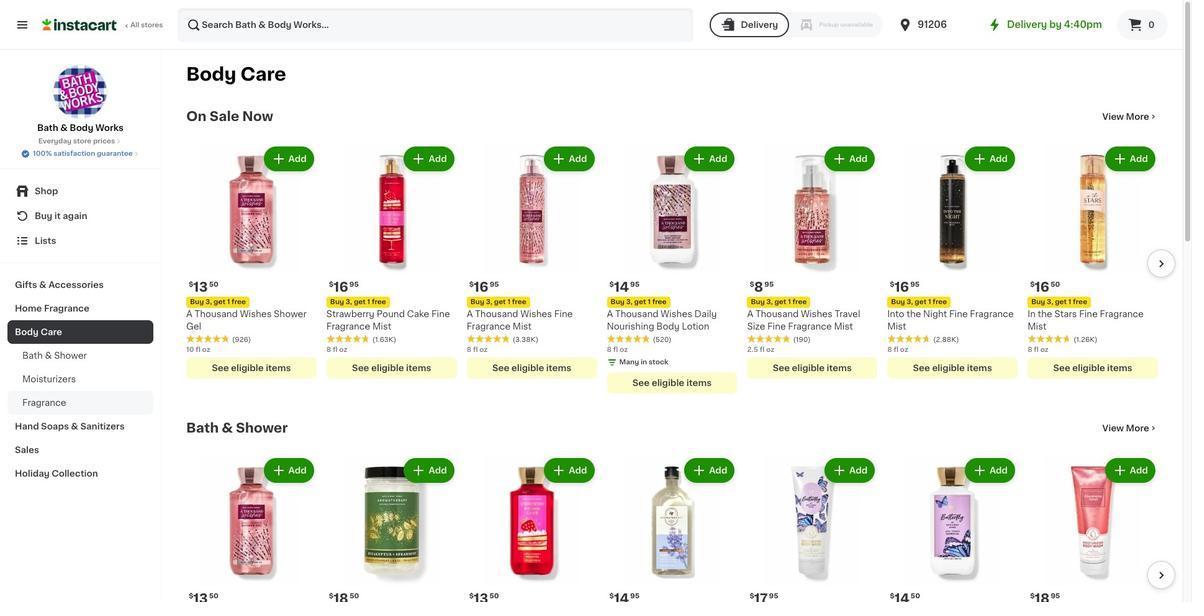 Task type: vqa. For each thing, say whether or not it's contained in the screenshot.
76051
no



Task type: locate. For each thing, give the bounding box(es) containing it.
fragrance inside in the stars fine fragrance mist
[[1100, 310, 1144, 318]]

many in stock
[[619, 359, 668, 366]]

get down $ 14 95
[[634, 299, 646, 305]]

2 mist from the left
[[513, 322, 532, 331]]

the
[[907, 310, 921, 318], [1038, 310, 1052, 318]]

hand soaps & sanitizers
[[15, 422, 125, 431]]

0 vertical spatial item carousel region
[[169, 139, 1175, 401]]

2 get from the left
[[354, 299, 366, 305]]

1 horizontal spatial care
[[240, 65, 286, 83]]

1 vertical spatial view more
[[1102, 424, 1149, 433]]

2 item carousel region from the top
[[169, 451, 1175, 602]]

wishes
[[240, 310, 272, 318], [520, 310, 552, 318], [661, 310, 692, 318], [801, 310, 833, 318]]

2 3, from the left
[[346, 299, 352, 305]]

1 $ 16 95 from the left
[[329, 281, 359, 294]]

bath & shower link for shower view more link
[[186, 421, 288, 436]]

1 view from the top
[[1102, 112, 1124, 121]]

items for a thousand wishes travel size fine fragrance mist
[[827, 364, 852, 372]]

view more
[[1102, 112, 1149, 121], [1102, 424, 1149, 433]]

4 3, from the left
[[626, 299, 633, 305]]

3 1 from the left
[[508, 299, 510, 305]]

7 oz from the left
[[1040, 346, 1049, 353]]

8 down in
[[1028, 346, 1032, 353]]

delivery for delivery by 4:40pm
[[1007, 20, 1047, 29]]

eligible down the (926)
[[231, 364, 264, 372]]

0 vertical spatial view more
[[1102, 112, 1149, 121]]

1 up a thousand wishes travel size fine fragrance mist
[[788, 299, 791, 305]]

16 up a thousand wishes fine fragrance mist
[[474, 281, 488, 294]]

items for in the stars fine fragrance mist
[[1107, 364, 1132, 372]]

care down home fragrance
[[41, 328, 62, 337]]

a thousand wishes travel size fine fragrance mist
[[747, 310, 860, 331]]

body care up the on sale now
[[186, 65, 286, 83]]

item carousel region containing 13
[[169, 139, 1175, 401]]

fine inside in the stars fine fragrance mist
[[1079, 310, 1098, 318]]

buy 3, get 1 free up a thousand wishes fine fragrance mist
[[470, 299, 526, 305]]

0 horizontal spatial bath & shower link
[[7, 344, 153, 368]]

1 vertical spatial care
[[41, 328, 62, 337]]

10 fl oz
[[186, 346, 210, 353]]

$ 16 95 up a thousand wishes fine fragrance mist
[[469, 281, 499, 294]]

shower inside a thousand wishes shower gel
[[274, 310, 307, 318]]

see eligible items for a thousand wishes travel size fine fragrance mist
[[773, 364, 852, 372]]

buy 3, get 1 free for a thousand wishes fine fragrance mist
[[470, 299, 526, 305]]

(3.38k)
[[513, 336, 538, 343]]

shower
[[274, 310, 307, 318], [54, 351, 87, 360], [236, 422, 288, 435]]

1 vertical spatial item carousel region
[[169, 451, 1175, 602]]

2 a from the left
[[467, 310, 473, 318]]

1 up stars
[[1068, 299, 1071, 305]]

$ inside $ 14 95
[[609, 281, 614, 288]]

see eligible items button for a thousand wishes fine fragrance mist
[[467, 358, 597, 379]]

1 up strawberry
[[367, 299, 370, 305]]

thousand up size
[[756, 310, 799, 318]]

on sale now
[[186, 110, 273, 123]]

see eligible items button down (190)
[[747, 358, 878, 379]]

see eligible items for in the stars fine fragrance mist
[[1053, 364, 1132, 372]]

care up now
[[240, 65, 286, 83]]

4 free from the left
[[652, 299, 667, 305]]

a up gel
[[186, 310, 192, 318]]

a up nourishing
[[607, 310, 613, 318]]

see down in the stars fine fragrance mist
[[1053, 364, 1070, 372]]

3, for a thousand wishes daily nourishing body lotion
[[626, 299, 633, 305]]

mist inside strawberry pound cake fine fragrance mist
[[372, 322, 391, 331]]

2 view more link from the top
[[1102, 422, 1158, 435]]

1 8 fl oz from the left
[[326, 346, 347, 353]]

fine inside strawberry pound cake fine fragrance mist
[[432, 310, 450, 318]]

buy 3, get 1 free
[[190, 299, 246, 305], [330, 299, 386, 305], [470, 299, 526, 305], [611, 299, 667, 305], [751, 299, 807, 305], [891, 299, 947, 305], [1031, 299, 1087, 305]]

see
[[212, 364, 229, 372], [352, 364, 369, 372], [492, 364, 509, 372], [773, 364, 790, 372], [913, 364, 930, 372], [1053, 364, 1070, 372], [633, 379, 650, 387]]

fine inside the into the night fine fragrance mist
[[949, 310, 968, 318]]

eligible for a thousand wishes fine fragrance mist
[[512, 364, 544, 372]]

7 free from the left
[[1073, 299, 1087, 305]]

see eligible items down stock
[[633, 379, 712, 387]]

1 horizontal spatial delivery
[[1007, 20, 1047, 29]]

4 buy 3, get 1 free from the left
[[611, 299, 667, 305]]

4 mist from the left
[[887, 322, 906, 331]]

1 horizontal spatial bath & shower link
[[186, 421, 288, 436]]

view more link
[[1102, 111, 1158, 123], [1102, 422, 1158, 435]]

strawberry
[[326, 310, 374, 318]]

fl right 10
[[196, 346, 200, 353]]

wishes up the (926)
[[240, 310, 272, 318]]

fine for stars
[[1079, 310, 1098, 318]]

get for a thousand wishes shower gel
[[214, 299, 225, 305]]

get for strawberry pound cake fine fragrance mist
[[354, 299, 366, 305]]

6 free from the left
[[933, 299, 947, 305]]

get up a thousand wishes travel size fine fragrance mist
[[775, 299, 786, 305]]

3 16 from the left
[[894, 281, 909, 294]]

3 8 fl oz from the left
[[607, 346, 628, 353]]

body care down home at the left
[[15, 328, 62, 337]]

None search field
[[178, 7, 694, 42]]

oz down strawberry
[[339, 346, 347, 353]]

see eligible items button
[[186, 358, 317, 379], [326, 358, 457, 379], [467, 358, 597, 379], [747, 358, 878, 379], [887, 358, 1018, 379], [1028, 358, 1158, 379], [607, 372, 737, 394]]

home
[[15, 304, 42, 313]]

1 for in the stars fine fragrance mist
[[1068, 299, 1071, 305]]

eligible down stock
[[652, 379, 684, 387]]

3, for a thousand wishes shower gel
[[206, 299, 212, 305]]

wishes inside a thousand wishes daily nourishing body lotion
[[661, 310, 692, 318]]

0 vertical spatial bath & shower link
[[7, 344, 153, 368]]

see eligible items down the (1.63k) at bottom
[[352, 364, 431, 372]]

stock
[[649, 359, 668, 366]]

add
[[288, 155, 307, 163], [429, 155, 447, 163], [569, 155, 587, 163], [709, 155, 727, 163], [849, 155, 868, 163], [990, 155, 1008, 163], [1130, 155, 1148, 163], [288, 466, 307, 475], [429, 466, 447, 475], [569, 466, 587, 475], [709, 466, 727, 475], [849, 466, 868, 475], [990, 466, 1008, 475], [1130, 466, 1148, 475]]

1 for a thousand wishes shower gel
[[227, 299, 230, 305]]

0 horizontal spatial body care
[[15, 328, 62, 337]]

1 fl from the left
[[196, 346, 200, 353]]

a inside a thousand wishes daily nourishing body lotion
[[607, 310, 613, 318]]

thousand inside a thousand wishes fine fragrance mist
[[475, 310, 518, 318]]

2 vertical spatial bath
[[186, 422, 219, 435]]

items for into the night fine fragrance mist
[[967, 364, 992, 372]]

91206 button
[[898, 7, 972, 42]]

0 horizontal spatial bath & shower
[[22, 351, 87, 360]]

16
[[334, 281, 348, 294], [474, 281, 488, 294], [894, 281, 909, 294], [1035, 281, 1049, 294]]

1 item carousel region from the top
[[169, 139, 1175, 401]]

5 get from the left
[[775, 299, 786, 305]]

fl for a thousand wishes fine fragrance mist
[[473, 346, 478, 353]]

0 horizontal spatial the
[[907, 310, 921, 318]]

delivery inside "button"
[[741, 20, 778, 29]]

2 view from the top
[[1102, 424, 1124, 433]]

6 buy 3, get 1 free from the left
[[891, 299, 947, 305]]

3 free from the left
[[512, 299, 526, 305]]

0 horizontal spatial delivery
[[741, 20, 778, 29]]

bath & shower link
[[7, 344, 153, 368], [186, 421, 288, 436]]

in
[[641, 359, 647, 366]]

see eligible items button down '(1.26k)'
[[1028, 358, 1158, 379]]

oz down into
[[900, 346, 908, 353]]

6 oz from the left
[[900, 346, 908, 353]]

3, down $ 14 95
[[626, 299, 633, 305]]

delivery for delivery
[[741, 20, 778, 29]]

7 1 from the left
[[1068, 299, 1071, 305]]

$ 16 95 up into
[[890, 281, 920, 294]]

the inside in the stars fine fragrance mist
[[1038, 310, 1052, 318]]

16 for into
[[894, 281, 909, 294]]

fragrance inside a thousand wishes fine fragrance mist
[[467, 322, 511, 331]]

16 up strawberry
[[334, 281, 348, 294]]

see eligible items button down the (1.63k) at bottom
[[326, 358, 457, 379]]

a inside a thousand wishes travel size fine fragrance mist
[[747, 310, 753, 318]]

2 the from the left
[[1038, 310, 1052, 318]]

oz up many
[[620, 346, 628, 353]]

3 a from the left
[[607, 310, 613, 318]]

buy up into
[[891, 299, 905, 305]]

view more for shower
[[1102, 424, 1149, 433]]

see eligible items down (3.38k)
[[492, 364, 571, 372]]

1 vertical spatial body care
[[15, 328, 62, 337]]

wishes up lotion
[[661, 310, 692, 318]]

4 oz from the left
[[620, 346, 628, 353]]

wishes for 16
[[520, 310, 552, 318]]

see down strawberry
[[352, 364, 369, 372]]

buy down $ 8 95
[[751, 299, 765, 305]]

fl down nourishing
[[613, 346, 618, 353]]

eligible for in the stars fine fragrance mist
[[1072, 364, 1105, 372]]

store
[[73, 138, 91, 145]]

50 inside $ 13 50
[[209, 281, 219, 288]]

prices
[[93, 138, 115, 145]]

0 horizontal spatial care
[[41, 328, 62, 337]]

see down night
[[913, 364, 930, 372]]

3 $ 16 95 from the left
[[890, 281, 920, 294]]

fl for a thousand wishes daily nourishing body lotion
[[613, 346, 618, 353]]

free up a thousand wishes travel size fine fragrance mist
[[793, 299, 807, 305]]

6 3, from the left
[[907, 299, 913, 305]]

fine inside a thousand wishes fine fragrance mist
[[554, 310, 573, 318]]

items
[[266, 364, 291, 372], [406, 364, 431, 372], [546, 364, 571, 372], [827, 364, 852, 372], [967, 364, 992, 372], [1107, 364, 1132, 372], [687, 379, 712, 387]]

get
[[214, 299, 225, 305], [354, 299, 366, 305], [494, 299, 506, 305], [634, 299, 646, 305], [775, 299, 786, 305], [915, 299, 927, 305], [1055, 299, 1067, 305]]

see for in the stars fine fragrance mist
[[1053, 364, 1070, 372]]

2 view more from the top
[[1102, 424, 1149, 433]]

free up a thousand wishes fine fragrance mist
[[512, 299, 526, 305]]

items down the into the night fine fragrance mist
[[967, 364, 992, 372]]

see eligible items down '(1.26k)'
[[1053, 364, 1132, 372]]

eligible for a thousand wishes travel size fine fragrance mist
[[792, 364, 825, 372]]

2 $ 16 95 from the left
[[469, 281, 499, 294]]

thousand
[[195, 310, 238, 318], [475, 310, 518, 318], [615, 310, 658, 318], [756, 310, 799, 318]]

3, for into the night fine fragrance mist
[[907, 299, 913, 305]]

buy 3, get 1 free down $ 14 95
[[611, 299, 667, 305]]

7 3, from the left
[[1047, 299, 1053, 305]]

3, down $ 16 50
[[1047, 299, 1053, 305]]

buy 3, get 1 free for in the stars fine fragrance mist
[[1031, 299, 1087, 305]]

buy 3, get 1 free down $ 13 50
[[190, 299, 246, 305]]

wishes inside a thousand wishes travel size fine fragrance mist
[[801, 310, 833, 318]]

buy up strawberry
[[330, 299, 344, 305]]

4 fl from the left
[[613, 346, 618, 353]]

fl
[[196, 346, 200, 353], [333, 346, 338, 353], [473, 346, 478, 353], [613, 346, 618, 353], [760, 346, 765, 353], [894, 346, 899, 353], [1034, 346, 1039, 353]]

3 mist from the left
[[834, 322, 853, 331]]

see eligible items down (190)
[[773, 364, 852, 372]]

mist inside a thousand wishes fine fragrance mist
[[513, 322, 532, 331]]

a thousand wishes daily nourishing body lotion
[[607, 310, 717, 331]]

6 1 from the left
[[928, 299, 931, 305]]

item carousel region for bath & shower
[[169, 451, 1175, 602]]

16 up in
[[1035, 281, 1049, 294]]

travel
[[835, 310, 860, 318]]

1 free from the left
[[232, 299, 246, 305]]

buy for a thousand wishes travel size fine fragrance mist
[[751, 299, 765, 305]]

1 vertical spatial bath & shower link
[[186, 421, 288, 436]]

add button
[[265, 148, 313, 170], [405, 148, 453, 170], [545, 148, 593, 170], [686, 148, 734, 170], [826, 148, 874, 170], [966, 148, 1014, 170], [1106, 148, 1154, 170], [265, 459, 313, 482], [405, 459, 453, 482], [545, 459, 593, 482], [686, 459, 734, 482], [826, 459, 874, 482], [966, 459, 1014, 482], [1106, 459, 1154, 482]]

item carousel region for on sale now
[[169, 139, 1175, 401]]

1 the from the left
[[907, 310, 921, 318]]

free up a thousand wishes daily nourishing body lotion
[[652, 299, 667, 305]]

see eligible items for a thousand wishes daily nourishing body lotion
[[633, 379, 712, 387]]

1 oz from the left
[[202, 346, 210, 353]]

3, down $ 8 95
[[766, 299, 773, 305]]

1 vertical spatial more
[[1126, 424, 1149, 433]]

wishes up (190)
[[801, 310, 833, 318]]

$ 16 95 for into
[[890, 281, 920, 294]]

1 vertical spatial bath & shower
[[186, 422, 288, 435]]

95 inside $ 8 95
[[765, 281, 774, 288]]

oz down a thousand wishes fine fragrance mist
[[479, 346, 488, 353]]

5 fl from the left
[[760, 346, 765, 353]]

0 vertical spatial view more link
[[1102, 111, 1158, 123]]

see down a thousand wishes shower gel
[[212, 364, 229, 372]]

fragrance
[[44, 304, 89, 313], [970, 310, 1014, 318], [1100, 310, 1144, 318], [326, 322, 370, 331], [467, 322, 511, 331], [788, 322, 832, 331], [22, 399, 66, 407]]

$
[[189, 281, 193, 288], [329, 281, 334, 288], [469, 281, 474, 288], [609, 281, 614, 288], [750, 281, 754, 288], [890, 281, 894, 288], [1030, 281, 1035, 288], [189, 593, 193, 600], [329, 593, 334, 600], [469, 593, 474, 600], [609, 593, 614, 600], [750, 593, 754, 600], [890, 593, 894, 600], [1030, 593, 1035, 600]]

1 buy 3, get 1 free from the left
[[190, 299, 246, 305]]

1 get from the left
[[214, 299, 225, 305]]

mist down travel
[[834, 322, 853, 331]]

wishes inside a thousand wishes fine fragrance mist
[[520, 310, 552, 318]]

mist inside a thousand wishes travel size fine fragrance mist
[[834, 322, 853, 331]]

buy 3, get 1 free up stars
[[1031, 299, 1087, 305]]

oz for a thousand wishes fine fragrance mist
[[479, 346, 488, 353]]

oz right 10
[[202, 346, 210, 353]]

buy left it
[[35, 212, 52, 220]]

items down a thousand wishes fine fragrance mist
[[546, 364, 571, 372]]

see down 2.5 fl oz
[[773, 364, 790, 372]]

1 more from the top
[[1126, 112, 1149, 121]]

5 1 from the left
[[788, 299, 791, 305]]

mist inside in the stars fine fragrance mist
[[1028, 322, 1047, 331]]

95 inside $ 14 95
[[630, 281, 640, 288]]

3,
[[206, 299, 212, 305], [346, 299, 352, 305], [486, 299, 492, 305], [626, 299, 633, 305], [766, 299, 773, 305], [907, 299, 913, 305], [1047, 299, 1053, 305]]

service type group
[[710, 12, 883, 37]]

1 vertical spatial view
[[1102, 424, 1124, 433]]

8
[[754, 281, 763, 294], [326, 346, 331, 353], [467, 346, 471, 353], [607, 346, 612, 353], [887, 346, 892, 353], [1028, 346, 1032, 353]]

2 wishes from the left
[[520, 310, 552, 318]]

mist up the (1.63k) at bottom
[[372, 322, 391, 331]]

4 a from the left
[[747, 310, 753, 318]]

1 mist from the left
[[372, 322, 391, 331]]

5 mist from the left
[[1028, 322, 1047, 331]]

1 up night
[[928, 299, 931, 305]]

1 view more link from the top
[[1102, 111, 1158, 123]]

fl right "2.5"
[[760, 346, 765, 353]]

2 buy 3, get 1 free from the left
[[330, 299, 386, 305]]

product group containing 8
[[747, 144, 878, 379]]

1 wishes from the left
[[240, 310, 272, 318]]

3 thousand from the left
[[615, 310, 658, 318]]

1 up a thousand wishes shower gel
[[227, 299, 230, 305]]

wishes up (3.38k)
[[520, 310, 552, 318]]

thousand inside a thousand wishes shower gel
[[195, 310, 238, 318]]

16 for strawberry
[[334, 281, 348, 294]]

0 vertical spatial body care
[[186, 65, 286, 83]]

2 thousand from the left
[[475, 310, 518, 318]]

see for a thousand wishes daily nourishing body lotion
[[633, 379, 650, 387]]

buy up in
[[1031, 299, 1045, 305]]

2 more from the top
[[1126, 424, 1149, 433]]

3 oz from the left
[[479, 346, 488, 353]]

4 thousand from the left
[[756, 310, 799, 318]]

$ 8 95
[[750, 281, 774, 294]]

8 fl oz up many
[[607, 346, 628, 353]]

5 3, from the left
[[766, 299, 773, 305]]

eligible for into the night fine fragrance mist
[[932, 364, 965, 372]]

free up a thousand wishes shower gel
[[232, 299, 246, 305]]

item carousel region
[[169, 139, 1175, 401], [169, 451, 1175, 602]]

items down "cake"
[[406, 364, 431, 372]]

3, up a thousand wishes fine fragrance mist
[[486, 299, 492, 305]]

a inside a thousand wishes shower gel
[[186, 310, 192, 318]]

0 vertical spatial bath & shower
[[22, 351, 87, 360]]

3 wishes from the left
[[661, 310, 692, 318]]

eligible for a thousand wishes shower gel
[[231, 364, 264, 372]]

8 down into
[[887, 346, 892, 353]]

buy for a thousand wishes shower gel
[[190, 299, 204, 305]]

6 fl from the left
[[894, 346, 899, 353]]

1 thousand from the left
[[195, 310, 238, 318]]

free for into the night fine fragrance mist
[[933, 299, 947, 305]]

holiday collection
[[15, 469, 98, 478]]

1 vertical spatial view more link
[[1102, 422, 1158, 435]]

see eligible items for a thousand wishes fine fragrance mist
[[492, 364, 571, 372]]

view for on sale now
[[1102, 112, 1124, 121]]

by
[[1049, 20, 1062, 29]]

buy 3, get 1 free down $ 8 95
[[751, 299, 807, 305]]

see down many in stock
[[633, 379, 650, 387]]

fine
[[432, 310, 450, 318], [554, 310, 573, 318], [949, 310, 968, 318], [1079, 310, 1098, 318], [767, 322, 786, 331]]

95
[[349, 281, 359, 288], [490, 281, 499, 288], [630, 281, 640, 288], [765, 281, 774, 288], [910, 281, 920, 288], [630, 593, 640, 600], [769, 593, 778, 600], [1051, 593, 1060, 600]]

fine for wishes
[[554, 310, 573, 318]]

$ 16 50
[[1030, 281, 1060, 294]]

0 vertical spatial view
[[1102, 112, 1124, 121]]

buy 3, get 1 free for a thousand wishes travel size fine fragrance mist
[[751, 299, 807, 305]]

1 1 from the left
[[227, 299, 230, 305]]

hand soaps & sanitizers link
[[7, 415, 153, 438]]

buy
[[35, 212, 52, 220], [190, 299, 204, 305], [330, 299, 344, 305], [470, 299, 484, 305], [611, 299, 625, 305], [751, 299, 765, 305], [891, 299, 905, 305], [1031, 299, 1045, 305]]

view more link for now
[[1102, 111, 1158, 123]]

in the stars fine fragrance mist
[[1028, 310, 1144, 331]]

wishes for 13
[[240, 310, 272, 318]]

2 8 fl oz from the left
[[467, 346, 488, 353]]

more for bath & shower
[[1126, 424, 1149, 433]]

1 view more from the top
[[1102, 112, 1149, 121]]

7 get from the left
[[1055, 299, 1067, 305]]

free up pound on the bottom left
[[372, 299, 386, 305]]

the for $ 16 95
[[907, 310, 921, 318]]

5 buy 3, get 1 free from the left
[[751, 299, 807, 305]]

sale
[[210, 110, 239, 123]]

moisturizers
[[22, 375, 76, 384]]

stars
[[1055, 310, 1077, 318]]

16 up into
[[894, 281, 909, 294]]

1 a from the left
[[186, 310, 192, 318]]

3, for strawberry pound cake fine fragrance mist
[[346, 299, 352, 305]]

shop link
[[7, 179, 153, 204]]

body inside a thousand wishes daily nourishing body lotion
[[657, 322, 680, 331]]

1 horizontal spatial $ 16 95
[[469, 281, 499, 294]]

oz right "2.5"
[[766, 346, 774, 353]]

0 horizontal spatial $ 16 95
[[329, 281, 359, 294]]

buy 3, get 1 free for into the night fine fragrance mist
[[891, 299, 947, 305]]

a right "cake"
[[467, 310, 473, 318]]

8 up size
[[754, 281, 763, 294]]

2 1 from the left
[[367, 299, 370, 305]]

3 fl from the left
[[473, 346, 478, 353]]

2 horizontal spatial $ 16 95
[[890, 281, 920, 294]]

5 8 fl oz from the left
[[1028, 346, 1049, 353]]

a for 8
[[747, 310, 753, 318]]

see eligible items button for in the stars fine fragrance mist
[[1028, 358, 1158, 379]]

mist inside the into the night fine fragrance mist
[[887, 322, 906, 331]]

8 fl oz for a thousand wishes fine fragrance mist
[[467, 346, 488, 353]]

buy 3, get 1 free for a thousand wishes daily nourishing body lotion
[[611, 299, 667, 305]]

body
[[186, 65, 236, 83], [70, 124, 93, 132], [657, 322, 680, 331], [15, 328, 39, 337]]

buy 3, get 1 free up strawberry
[[330, 299, 386, 305]]

fl down strawberry
[[333, 346, 338, 353]]

1 for a thousand wishes fine fragrance mist
[[508, 299, 510, 305]]

4 get from the left
[[634, 299, 646, 305]]

fragrance inside the into the night fine fragrance mist
[[970, 310, 1014, 318]]

3, up the into the night fine fragrance mist
[[907, 299, 913, 305]]

5 oz from the left
[[766, 346, 774, 353]]

the inside the into the night fine fragrance mist
[[907, 310, 921, 318]]

oz
[[202, 346, 210, 353], [339, 346, 347, 353], [479, 346, 488, 353], [620, 346, 628, 353], [766, 346, 774, 353], [900, 346, 908, 353], [1040, 346, 1049, 353]]

lotion
[[682, 322, 709, 331]]

fl down a thousand wishes fine fragrance mist
[[473, 346, 478, 353]]

2 oz from the left
[[339, 346, 347, 353]]

4 8 fl oz from the left
[[887, 346, 908, 353]]

3, up strawberry
[[346, 299, 352, 305]]

bath & shower
[[22, 351, 87, 360], [186, 422, 288, 435]]

see eligible items button down the (926)
[[186, 358, 317, 379]]

into the night fine fragrance mist
[[887, 310, 1014, 331]]

see down a thousand wishes fine fragrance mist
[[492, 364, 509, 372]]

1 16 from the left
[[334, 281, 348, 294]]

2 free from the left
[[372, 299, 386, 305]]

2 16 from the left
[[474, 281, 488, 294]]

13
[[193, 281, 208, 294]]

product group
[[186, 144, 317, 379], [326, 144, 457, 379], [467, 144, 597, 379], [607, 144, 737, 394], [747, 144, 878, 379], [887, 144, 1018, 379], [1028, 144, 1158, 379], [186, 456, 317, 602], [326, 456, 457, 602], [467, 456, 597, 602], [607, 456, 737, 602], [747, 456, 878, 602], [887, 456, 1018, 602], [1028, 456, 1158, 602]]

1 up a thousand wishes fine fragrance mist
[[508, 299, 510, 305]]

get up a thousand wishes fine fragrance mist
[[494, 299, 506, 305]]

1 horizontal spatial the
[[1038, 310, 1052, 318]]

buy 3, get 1 free for a thousand wishes shower gel
[[190, 299, 246, 305]]

4 16 from the left
[[1035, 281, 1049, 294]]

0 vertical spatial more
[[1126, 112, 1149, 121]]

fl for in the stars fine fragrance mist
[[1034, 346, 1039, 353]]

3 get from the left
[[494, 299, 506, 305]]

8 fl oz down in
[[1028, 346, 1049, 353]]

bath
[[37, 124, 58, 132], [22, 351, 43, 360], [186, 422, 219, 435]]

free up stars
[[1073, 299, 1087, 305]]

item carousel region containing add
[[169, 451, 1175, 602]]

fine for cake
[[432, 310, 450, 318]]

3 buy 3, get 1 free from the left
[[470, 299, 526, 305]]

eligible down (3.38k)
[[512, 364, 544, 372]]

view
[[1102, 112, 1124, 121], [1102, 424, 1124, 433]]

8 fl oz down into
[[887, 346, 908, 353]]

1 3, from the left
[[206, 299, 212, 305]]

delivery by 4:40pm
[[1007, 20, 1102, 29]]

get down $ 13 50
[[214, 299, 225, 305]]

2 fl from the left
[[333, 346, 338, 353]]

4 1 from the left
[[648, 299, 651, 305]]

body care
[[186, 65, 286, 83], [15, 328, 62, 337]]

8 fl oz for in the stars fine fragrance mist
[[1028, 346, 1049, 353]]

7 buy 3, get 1 free from the left
[[1031, 299, 1087, 305]]

get up night
[[915, 299, 927, 305]]

6 get from the left
[[915, 299, 927, 305]]

view for bath & shower
[[1102, 424, 1124, 433]]

thousand for 16
[[475, 310, 518, 318]]

3 3, from the left
[[486, 299, 492, 305]]

fine inside a thousand wishes travel size fine fragrance mist
[[767, 322, 786, 331]]

$ 16 95
[[329, 281, 359, 294], [469, 281, 499, 294], [890, 281, 920, 294]]

satisfaction
[[53, 150, 95, 157]]

see eligible items button down (3.38k)
[[467, 358, 597, 379]]

eligible down '(1.26k)'
[[1072, 364, 1105, 372]]

thousand inside a thousand wishes travel size fine fragrance mist
[[756, 310, 799, 318]]

a inside a thousand wishes fine fragrance mist
[[467, 310, 473, 318]]

free for a thousand wishes travel size fine fragrance mist
[[793, 299, 807, 305]]

wishes inside a thousand wishes shower gel
[[240, 310, 272, 318]]

mist down in
[[1028, 322, 1047, 331]]

see eligible items down (2.88k)
[[913, 364, 992, 372]]

a for 13
[[186, 310, 192, 318]]

8 down strawberry
[[326, 346, 331, 353]]

8 fl oz for strawberry pound cake fine fragrance mist
[[326, 346, 347, 353]]

4 wishes from the left
[[801, 310, 833, 318]]

5 free from the left
[[793, 299, 807, 305]]

thousand inside a thousand wishes daily nourishing body lotion
[[615, 310, 658, 318]]

bath & shower link for moisturizers link
[[7, 344, 153, 368]]

delivery
[[1007, 20, 1047, 29], [741, 20, 778, 29]]

7 fl from the left
[[1034, 346, 1039, 353]]

free up night
[[933, 299, 947, 305]]

soaps
[[41, 422, 69, 431]]

0 vertical spatial shower
[[274, 310, 307, 318]]

a for 16
[[467, 310, 473, 318]]

3, for in the stars fine fragrance mist
[[1047, 299, 1053, 305]]

8 down a thousand wishes fine fragrance mist
[[467, 346, 471, 353]]



Task type: describe. For each thing, give the bounding box(es) containing it.
100%
[[33, 150, 52, 157]]

buy for into the night fine fragrance mist
[[891, 299, 905, 305]]

16 for a
[[474, 281, 488, 294]]

nourishing
[[607, 322, 654, 331]]

wishes for 8
[[801, 310, 833, 318]]

see for a thousand wishes travel size fine fragrance mist
[[773, 364, 790, 372]]

in
[[1028, 310, 1036, 318]]

1 horizontal spatial bath & shower
[[186, 422, 288, 435]]

everyday
[[38, 138, 71, 145]]

get for a thousand wishes daily nourishing body lotion
[[634, 299, 646, 305]]

3, for a thousand wishes travel size fine fragrance mist
[[766, 299, 773, 305]]

delivery button
[[710, 12, 789, 37]]

buy it again
[[35, 212, 87, 220]]

mist for a
[[513, 322, 532, 331]]

get for into the night fine fragrance mist
[[915, 299, 927, 305]]

$ inside $ 13 50
[[189, 281, 193, 288]]

items for a thousand wishes daily nourishing body lotion
[[687, 379, 712, 387]]

16 for in
[[1035, 281, 1049, 294]]

again
[[63, 212, 87, 220]]

bath & body works logo image
[[53, 65, 108, 119]]

everyday store prices
[[38, 138, 115, 145]]

(520)
[[653, 336, 672, 343]]

mist for in
[[1028, 322, 1047, 331]]

2.5 fl oz
[[747, 346, 774, 353]]

items for strawberry pound cake fine fragrance mist
[[406, 364, 431, 372]]

size
[[747, 322, 765, 331]]

see eligible items button for a thousand wishes travel size fine fragrance mist
[[747, 358, 878, 379]]

delivery by 4:40pm link
[[987, 17, 1102, 32]]

8 for strawberry pound cake fine fragrance mist
[[326, 346, 331, 353]]

items for a thousand wishes shower gel
[[266, 364, 291, 372]]

thousand for 13
[[195, 310, 238, 318]]

8 for in the stars fine fragrance mist
[[1028, 346, 1032, 353]]

8 fl oz for a thousand wishes daily nourishing body lotion
[[607, 346, 628, 353]]

see for a thousand wishes fine fragrance mist
[[492, 364, 509, 372]]

see for a thousand wishes shower gel
[[212, 364, 229, 372]]

2 vertical spatial shower
[[236, 422, 288, 435]]

home fragrance link
[[7, 297, 153, 320]]

bath & body works link
[[37, 65, 124, 134]]

many
[[619, 359, 639, 366]]

0 vertical spatial care
[[240, 65, 286, 83]]

daily
[[695, 310, 717, 318]]

collection
[[52, 469, 98, 478]]

fl for into the night fine fragrance mist
[[894, 346, 899, 353]]

free for a thousand wishes fine fragrance mist
[[512, 299, 526, 305]]

1 for a thousand wishes travel size fine fragrance mist
[[788, 299, 791, 305]]

0 button
[[1117, 10, 1168, 40]]

everyday store prices link
[[38, 137, 122, 147]]

moisturizers link
[[7, 368, 153, 391]]

see eligible items button for a thousand wishes daily nourishing body lotion
[[607, 372, 737, 394]]

8 for a thousand wishes daily nourishing body lotion
[[607, 346, 612, 353]]

100% satisfaction guarantee
[[33, 150, 133, 157]]

night
[[923, 310, 947, 318]]

lists link
[[7, 228, 153, 253]]

see for strawberry pound cake fine fragrance mist
[[352, 364, 369, 372]]

buy it again link
[[7, 204, 153, 228]]

gel
[[186, 322, 201, 331]]

all stores link
[[42, 7, 164, 42]]

see eligible items for strawberry pound cake fine fragrance mist
[[352, 364, 431, 372]]

now
[[242, 110, 273, 123]]

50 inside $ 16 50
[[1051, 281, 1060, 288]]

thousand for 8
[[756, 310, 799, 318]]

home fragrance
[[15, 304, 89, 313]]

a thousand wishes fine fragrance mist
[[467, 310, 573, 331]]

strawberry pound cake fine fragrance mist
[[326, 310, 450, 331]]

gifts & accessories
[[15, 281, 104, 289]]

fragrance inside a thousand wishes travel size fine fragrance mist
[[788, 322, 832, 331]]

free for strawberry pound cake fine fragrance mist
[[372, 299, 386, 305]]

free for in the stars fine fragrance mist
[[1073, 299, 1087, 305]]

fragrance link
[[7, 391, 153, 415]]

fl for strawberry pound cake fine fragrance mist
[[333, 346, 338, 353]]

a for 14
[[607, 310, 613, 318]]

free for a thousand wishes shower gel
[[232, 299, 246, 305]]

fine for night
[[949, 310, 968, 318]]

holiday collection link
[[7, 462, 153, 486]]

guarantee
[[97, 150, 133, 157]]

holiday
[[15, 469, 50, 478]]

view more link for shower
[[1102, 422, 1158, 435]]

get for a thousand wishes fine fragrance mist
[[494, 299, 506, 305]]

10
[[186, 346, 194, 353]]

hand
[[15, 422, 39, 431]]

buy inside "link"
[[35, 212, 52, 220]]

pound
[[377, 310, 405, 318]]

1 vertical spatial shower
[[54, 351, 87, 360]]

(2.88k)
[[933, 336, 959, 343]]

body down home at the left
[[15, 328, 39, 337]]

product group containing 14
[[607, 144, 737, 394]]

thousand for 14
[[615, 310, 658, 318]]

oz for a thousand wishes shower gel
[[202, 346, 210, 353]]

91206
[[918, 20, 947, 29]]

1 horizontal spatial body care
[[186, 65, 286, 83]]

buy for strawberry pound cake fine fragrance mist
[[330, 299, 344, 305]]

(926)
[[232, 336, 251, 343]]

get for in the stars fine fragrance mist
[[1055, 299, 1067, 305]]

oz for in the stars fine fragrance mist
[[1040, 346, 1049, 353]]

sales link
[[7, 438, 153, 462]]

buy for a thousand wishes fine fragrance mist
[[470, 299, 484, 305]]

eligible for strawberry pound cake fine fragrance mist
[[371, 364, 404, 372]]

see eligible items button for into the night fine fragrance mist
[[887, 358, 1018, 379]]

gifts
[[15, 281, 37, 289]]

lists
[[35, 237, 56, 245]]

free for a thousand wishes daily nourishing body lotion
[[652, 299, 667, 305]]

buy 3, get 1 free for strawberry pound cake fine fragrance mist
[[330, 299, 386, 305]]

buy for a thousand wishes daily nourishing body lotion
[[611, 299, 625, 305]]

it
[[54, 212, 61, 220]]

accessories
[[49, 281, 104, 289]]

more for on sale now
[[1126, 112, 1149, 121]]

eligible for a thousand wishes daily nourishing body lotion
[[652, 379, 684, 387]]

8 fl oz for into the night fine fragrance mist
[[887, 346, 908, 353]]

shop
[[35, 187, 58, 196]]

(1.26k)
[[1074, 336, 1098, 343]]

sales
[[15, 446, 39, 455]]

1 for strawberry pound cake fine fragrance mist
[[367, 299, 370, 305]]

see eligible items button for a thousand wishes shower gel
[[186, 358, 317, 379]]

4:40pm
[[1064, 20, 1102, 29]]

fragrance inside strawberry pound cake fine fragrance mist
[[326, 322, 370, 331]]

bath & body works
[[37, 124, 124, 132]]

see eligible items for into the night fine fragrance mist
[[913, 364, 992, 372]]

instacart logo image
[[42, 17, 117, 32]]

Search field
[[179, 9, 692, 41]]

a thousand wishes shower gel
[[186, 310, 307, 331]]

items for a thousand wishes fine fragrance mist
[[546, 364, 571, 372]]

stores
[[141, 22, 163, 29]]

mist for strawberry
[[372, 322, 391, 331]]

product group containing 13
[[186, 144, 317, 379]]

0 vertical spatial bath
[[37, 124, 58, 132]]

100% satisfaction guarantee button
[[21, 147, 140, 159]]

1 for a thousand wishes daily nourishing body lotion
[[648, 299, 651, 305]]

oz for a thousand wishes daily nourishing body lotion
[[620, 346, 628, 353]]

view more for now
[[1102, 112, 1149, 121]]

get for a thousand wishes travel size fine fragrance mist
[[775, 299, 786, 305]]

see eligible items button for strawberry pound cake fine fragrance mist
[[326, 358, 457, 379]]

1 for into the night fine fragrance mist
[[928, 299, 931, 305]]

oz for into the night fine fragrance mist
[[900, 346, 908, 353]]

$ 13 50
[[189, 281, 219, 294]]

(190)
[[793, 336, 811, 343]]

14
[[614, 281, 629, 294]]

$ inside $ 16 50
[[1030, 281, 1035, 288]]

body up sale
[[186, 65, 236, 83]]

fl for a thousand wishes shower gel
[[196, 346, 200, 353]]

all stores
[[130, 22, 163, 29]]

the for $ 16 50
[[1038, 310, 1052, 318]]

all
[[130, 22, 139, 29]]

on sale now link
[[186, 109, 273, 124]]

body care link
[[7, 320, 153, 344]]

$ 16 95 for strawberry
[[329, 281, 359, 294]]

into
[[887, 310, 904, 318]]

0
[[1148, 20, 1155, 29]]

buy for in the stars fine fragrance mist
[[1031, 299, 1045, 305]]

cake
[[407, 310, 429, 318]]

(1.63k)
[[372, 336, 396, 343]]

works
[[96, 124, 124, 132]]

oz for a thousand wishes travel size fine fragrance mist
[[766, 346, 774, 353]]

see eligible items for a thousand wishes shower gel
[[212, 364, 291, 372]]

1 vertical spatial bath
[[22, 351, 43, 360]]

see for into the night fine fragrance mist
[[913, 364, 930, 372]]

on
[[186, 110, 207, 123]]

$ 14 95
[[609, 281, 640, 294]]

gifts & accessories link
[[7, 273, 153, 297]]

body up the "store"
[[70, 124, 93, 132]]

2.5
[[747, 346, 758, 353]]

$ inside $ 8 95
[[750, 281, 754, 288]]



